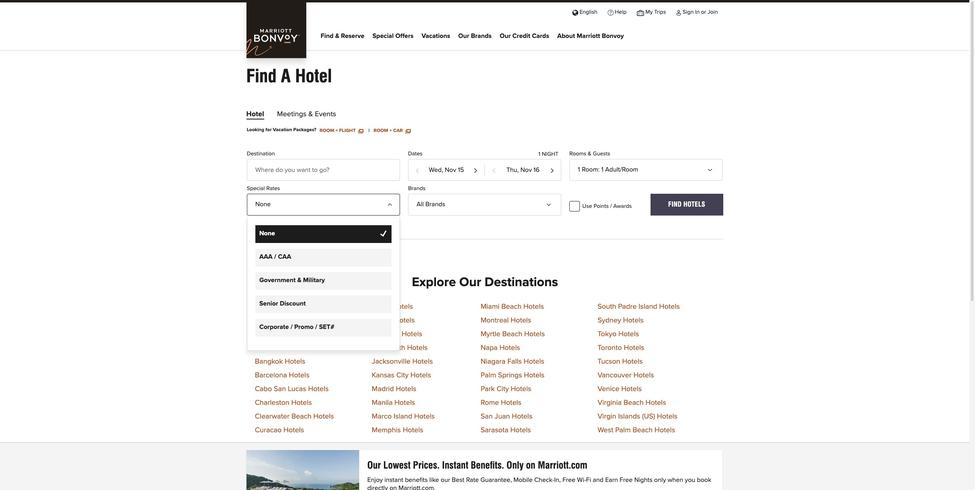 Task type: describe. For each thing, give the bounding box(es) containing it.
find for find & reserve
[[321, 33, 334, 39]]

use
[[582, 204, 592, 209]]

room for room + car
[[374, 129, 388, 133]]

2 horizontal spatial 1
[[601, 166, 604, 173]]

myrtle beach hotels
[[481, 331, 545, 338]]

/ left caa
[[274, 254, 276, 260]]

miami
[[481, 304, 500, 311]]

trips
[[654, 9, 666, 15]]

+ for flight
[[336, 129, 338, 133]]

find for find hotels
[[668, 201, 682, 208]]

government & military link
[[255, 273, 392, 290]]

marriott
[[577, 33, 600, 39]]

use points / awards
[[582, 204, 632, 209]]

memphis hotels
[[372, 427, 423, 435]]

& for events
[[308, 111, 313, 118]]

opens in a new browser window. image for room + car
[[406, 129, 411, 133]]

west palm beach hotels
[[598, 427, 675, 435]]

all
[[417, 201, 424, 208]]

destinations
[[485, 276, 558, 289]]

fort
[[372, 345, 385, 352]]

corporate / promo / set#
[[259, 324, 335, 331]]

kansas
[[372, 372, 395, 380]]

join
[[708, 9, 718, 15]]

& for guests
[[588, 151, 592, 157]]

wi-
[[577, 478, 586, 484]]

our for brands
[[458, 33, 469, 39]]

madrid
[[372, 386, 394, 393]]

falls
[[508, 359, 522, 366]]

|
[[369, 129, 370, 133]]

rate
[[466, 478, 479, 484]]

sydney
[[598, 317, 621, 325]]

dubai
[[372, 304, 391, 311]]

senior discount link
[[255, 296, 392, 314]]

offers
[[395, 33, 414, 39]]

room + flight link
[[320, 128, 363, 133]]

baltimore hotels link
[[255, 345, 308, 352]]

venice
[[598, 386, 620, 393]]

(us)
[[642, 414, 655, 421]]

virginia
[[598, 400, 622, 407]]

bali hotels link
[[255, 331, 289, 338]]

sydney hotels link
[[598, 317, 644, 325]]

opens in a new browser window. image for room + flight
[[358, 129, 363, 133]]

/ right points
[[610, 204, 612, 209]]

montreal
[[481, 317, 509, 325]]

our up 'miami'
[[459, 276, 481, 289]]

help image
[[608, 9, 614, 15]]

arrow down image
[[548, 199, 555, 206]]

beach for myrtle
[[502, 331, 523, 338]]

our for credit
[[500, 33, 511, 39]]

venice hotels link
[[598, 386, 642, 393]]

madrid hotels link
[[372, 386, 416, 393]]

0 vertical spatial none link
[[247, 194, 400, 216]]

0 vertical spatial island
[[639, 304, 658, 311]]

hotel link
[[246, 111, 264, 121]]

marriott.com.
[[399, 486, 436, 491]]

my trips link
[[632, 2, 671, 21]]

find a hotel
[[246, 65, 332, 86]]

senior
[[259, 301, 278, 307]]

0 horizontal spatial hotel
[[246, 111, 264, 118]]

globe image
[[573, 9, 578, 15]]

fort worth hotels
[[372, 345, 428, 352]]

cards
[[532, 33, 549, 39]]

help link
[[603, 2, 632, 21]]

special for special rates
[[247, 186, 265, 192]]

our for lowest
[[367, 460, 381, 472]]

earn
[[605, 478, 618, 484]]

awards
[[613, 204, 632, 209]]

virgin islands (us) hotels link
[[598, 414, 678, 421]]

miami beach hotels link
[[481, 304, 544, 311]]

hotels inside button
[[684, 201, 706, 208]]

niagara falls hotels
[[481, 359, 544, 366]]

Destination text field
[[247, 159, 400, 181]]

points
[[594, 204, 609, 209]]

1 vertical spatial island
[[394, 414, 412, 421]]

1 vertical spatial none link
[[255, 226, 392, 243]]

marco island hotels
[[372, 414, 435, 421]]

vancouver hotels
[[598, 372, 654, 380]]

aaa
[[259, 254, 273, 260]]

Check-in text field
[[409, 160, 484, 181]]

you
[[685, 478, 695, 484]]

barcelona
[[255, 372, 287, 380]]

special offers
[[373, 33, 414, 39]]

san juan hotels link
[[481, 414, 533, 421]]

none for the check icon
[[259, 230, 275, 237]]

1 horizontal spatial hotel
[[295, 65, 332, 86]]

venice hotels
[[598, 386, 642, 393]]

enjoy
[[367, 478, 383, 484]]

curacao
[[255, 427, 282, 435]]

instant
[[385, 478, 403, 484]]

beach down virgin islands (us) hotels link
[[633, 427, 653, 435]]

cabo
[[255, 386, 272, 393]]

check image
[[380, 229, 388, 237]]

best
[[452, 478, 465, 484]]

lucas
[[288, 386, 306, 393]]

corporate / promo / set# link
[[255, 319, 392, 337]]

arlington
[[255, 304, 284, 311]]

next check-out dates image
[[550, 164, 555, 177]]

our lowest prices.  instant benefits.  only on marriott.com
[[367, 460, 588, 472]]

1 vertical spatial palm
[[615, 427, 631, 435]]

rooms & guests
[[570, 151, 610, 157]]

our credit cards link
[[500, 30, 549, 42]]

kansas city hotels link
[[372, 372, 431, 380]]

dublin hotels
[[372, 317, 415, 325]]

:
[[598, 166, 600, 173]]

about marriott bonvoy link
[[557, 30, 624, 42]]

rates
[[266, 186, 280, 192]]

dublin hotels link
[[372, 317, 415, 325]]

toronto
[[598, 345, 622, 352]]

special offers link
[[373, 30, 414, 42]]

0 vertical spatial palm
[[481, 372, 496, 380]]

vancouver hotels link
[[598, 372, 654, 380]]

credit
[[513, 33, 531, 39]]

arlington hotels link
[[255, 304, 306, 311]]

marco island hotels link
[[372, 414, 435, 421]]

2 free from the left
[[620, 478, 633, 484]]



Task type: vqa. For each thing, say whether or not it's contained in the screenshot.
Instant at the bottom left of page
yes



Task type: locate. For each thing, give the bounding box(es) containing it.
packages?
[[293, 128, 316, 133]]

1 horizontal spatial special
[[373, 33, 394, 39]]

our brands
[[458, 33, 492, 39]]

brands right all
[[426, 201, 445, 208]]

none
[[255, 201, 271, 208], [259, 230, 275, 237]]

special left "rates"
[[247, 186, 265, 192]]

& left military
[[297, 277, 302, 284]]

room down the events
[[320, 129, 334, 133]]

niagara
[[481, 359, 506, 366]]

park city hotels link
[[481, 386, 531, 393]]

1 horizontal spatial +
[[390, 129, 392, 133]]

city for park
[[497, 386, 509, 393]]

1 horizontal spatial free
[[620, 478, 633, 484]]

english
[[580, 9, 598, 15]]

niagara falls hotels link
[[481, 359, 544, 366]]

curacao hotels
[[255, 427, 304, 435]]

vacation
[[273, 128, 292, 133]]

bahamas hotels
[[255, 317, 307, 325]]

events
[[315, 111, 336, 118]]

none link up aaa / caa link
[[255, 226, 392, 243]]

manila hotels
[[372, 400, 415, 407]]

1 right ":"
[[601, 166, 604, 173]]

& left the events
[[308, 111, 313, 118]]

government
[[259, 277, 296, 284]]

sign
[[683, 9, 694, 15]]

1 horizontal spatial on
[[526, 460, 536, 472]]

manila hotels link
[[372, 400, 415, 407]]

memphis hotels link
[[372, 427, 423, 435]]

1 horizontal spatial palm
[[615, 427, 631, 435]]

about
[[557, 33, 575, 39]]

none up aaa
[[259, 230, 275, 237]]

beach for miami
[[502, 304, 522, 311]]

beach for clearwater
[[291, 414, 312, 421]]

+ left 'flight'
[[336, 129, 338, 133]]

/ left set#
[[315, 324, 317, 331]]

bali hotels
[[255, 331, 289, 338]]

san down rome
[[481, 414, 493, 421]]

0 vertical spatial on
[[526, 460, 536, 472]]

hotel up looking
[[246, 111, 264, 118]]

clearwater beach hotels
[[255, 414, 334, 421]]

2 opens in a new browser window. image from the left
[[406, 129, 411, 133]]

hotel right a
[[295, 65, 332, 86]]

bonvoy
[[602, 33, 624, 39]]

on inside enjoy instant benefits like our best rate guarantee, mobile check-in, free wi-fi and earn free nights only when you book directly on marriott.com.
[[390, 486, 397, 491]]

none for trigger icon
[[255, 201, 271, 208]]

city down the jacksonville hotels link
[[396, 372, 409, 380]]

2 vertical spatial find
[[668, 201, 682, 208]]

book direct image
[[246, 451, 359, 491]]

only
[[654, 478, 666, 484]]

1 vertical spatial brands
[[408, 186, 426, 192]]

1 for 1 room : 1 adult /room
[[578, 166, 580, 173]]

2 horizontal spatial room
[[582, 166, 598, 173]]

0 horizontal spatial free
[[563, 478, 576, 484]]

1 horizontal spatial opens in a new browser window. image
[[406, 129, 411, 133]]

fort worth hotels link
[[372, 345, 428, 352]]

clearwater
[[255, 414, 290, 421]]

palm up park
[[481, 372, 496, 380]]

directly
[[367, 486, 388, 491]]

on right only
[[526, 460, 536, 472]]

manila
[[372, 400, 393, 407]]

0 horizontal spatial city
[[396, 372, 409, 380]]

1 horizontal spatial 1
[[578, 166, 580, 173]]

1
[[539, 151, 541, 157], [578, 166, 580, 173], [601, 166, 604, 173]]

brands up all
[[408, 186, 426, 192]]

room for room + flight
[[320, 129, 334, 133]]

1 vertical spatial san
[[481, 414, 493, 421]]

discount
[[280, 301, 306, 307]]

0 horizontal spatial +
[[336, 129, 338, 133]]

/ left promo
[[291, 324, 293, 331]]

+ for car
[[390, 129, 392, 133]]

+ inside room + car link
[[390, 129, 392, 133]]

instant
[[442, 460, 468, 472]]

free right in,
[[563, 478, 576, 484]]

park
[[481, 386, 495, 393]]

beach up virgin islands (us) hotels link
[[624, 400, 644, 407]]

2 + from the left
[[390, 129, 392, 133]]

none link
[[247, 194, 400, 216], [255, 226, 392, 243]]

none link down destination text box
[[247, 194, 400, 216]]

benefits
[[405, 478, 428, 484]]

government & military
[[259, 277, 325, 284]]

1 horizontal spatial island
[[639, 304, 658, 311]]

1 + from the left
[[336, 129, 338, 133]]

tucson
[[598, 359, 620, 366]]

& for military
[[297, 277, 302, 284]]

beach down montreal hotels link
[[502, 331, 523, 338]]

special for special offers
[[373, 33, 394, 39]]

1 horizontal spatial san
[[481, 414, 493, 421]]

next check-in dates image
[[474, 164, 478, 177]]

room + car
[[374, 129, 404, 133]]

beach down charleston hotels link
[[291, 414, 312, 421]]

virginia beach hotels link
[[598, 400, 666, 407]]

enjoy instant benefits like our best rate guarantee, mobile check-in, free wi-fi and earn free nights only when you book directly on marriott.com.
[[367, 478, 712, 491]]

brands for our brands
[[471, 33, 492, 39]]

1 free from the left
[[563, 478, 576, 484]]

& right rooms at the top
[[588, 151, 592, 157]]

florence hotels link
[[372, 331, 422, 338]]

marco
[[372, 414, 392, 421]]

2 horizontal spatial find
[[668, 201, 682, 208]]

brands
[[471, 33, 492, 39], [408, 186, 426, 192], [426, 201, 445, 208]]

south
[[598, 304, 616, 311]]

0 horizontal spatial find
[[246, 65, 277, 86]]

our brands link
[[458, 30, 492, 42]]

islands
[[618, 414, 640, 421]]

tucson hotels link
[[598, 359, 643, 366]]

0 horizontal spatial opens in a new browser window. image
[[358, 129, 363, 133]]

florence hotels
[[372, 331, 422, 338]]

city up rome hotels link
[[497, 386, 509, 393]]

0 vertical spatial special
[[373, 33, 394, 39]]

0 horizontal spatial palm
[[481, 372, 496, 380]]

+
[[336, 129, 338, 133], [390, 129, 392, 133]]

1 horizontal spatial city
[[497, 386, 509, 393]]

0 vertical spatial city
[[396, 372, 409, 380]]

1 vertical spatial city
[[497, 386, 509, 393]]

room down rooms & guests
[[582, 166, 598, 173]]

1 vertical spatial on
[[390, 486, 397, 491]]

1 night
[[539, 151, 559, 157]]

island up memphis hotels link
[[394, 414, 412, 421]]

0 horizontal spatial 1
[[539, 151, 541, 157]]

0 vertical spatial brands
[[471, 33, 492, 39]]

1 horizontal spatial room
[[374, 129, 388, 133]]

dubai hotels link
[[372, 304, 413, 311]]

our credit cards
[[500, 33, 549, 39]]

1 opens in a new browser window. image from the left
[[358, 129, 363, 133]]

opens in a new browser window. image inside room + car link
[[406, 129, 411, 133]]

1 vertical spatial none
[[259, 230, 275, 237]]

night
[[542, 151, 559, 157]]

room + car link
[[374, 128, 411, 133]]

Check-out text field
[[485, 160, 561, 181]]

0 horizontal spatial on
[[390, 486, 397, 491]]

curacao hotels link
[[255, 427, 304, 435]]

1 left night
[[539, 151, 541, 157]]

beach for virginia
[[624, 400, 644, 407]]

guests
[[593, 151, 610, 157]]

free right earn in the bottom right of the page
[[620, 478, 633, 484]]

city for kansas
[[396, 372, 409, 380]]

my trips
[[646, 9, 666, 15]]

+ left car
[[390, 129, 392, 133]]

our right the vacations
[[458, 33, 469, 39]]

sign in or join link
[[671, 2, 723, 21]]

1 for 1 night
[[539, 151, 541, 157]]

suitcase image
[[637, 9, 644, 15]]

0 horizontal spatial island
[[394, 414, 412, 421]]

barcelona hotels
[[255, 372, 310, 380]]

our left credit
[[500, 33, 511, 39]]

1 vertical spatial hotel
[[246, 111, 264, 118]]

napa
[[481, 345, 498, 352]]

bali
[[255, 331, 267, 338]]

all brands link
[[408, 194, 561, 216]]

beach up montreal hotels link
[[502, 304, 522, 311]]

our up enjoy at the left
[[367, 460, 381, 472]]

0 vertical spatial none
[[255, 201, 271, 208]]

adult
[[605, 166, 620, 173]]

palm
[[481, 372, 496, 380], [615, 427, 631, 435]]

arrow down image
[[709, 164, 716, 171]]

san juan hotels
[[481, 414, 533, 421]]

0 vertical spatial san
[[274, 386, 286, 393]]

rome
[[481, 400, 499, 407]]

reserve
[[341, 33, 364, 39]]

1 vertical spatial special
[[247, 186, 265, 192]]

opens in a new browser window. image left |
[[358, 129, 363, 133]]

& left reserve
[[335, 33, 339, 39]]

book
[[697, 478, 712, 484]]

vacations link
[[422, 30, 450, 42]]

1 vertical spatial find
[[246, 65, 277, 86]]

virgin islands (us) hotels
[[598, 414, 678, 421]]

0 vertical spatial find
[[321, 33, 334, 39]]

room right |
[[374, 129, 388, 133]]

opens in a new browser window. image right car
[[406, 129, 411, 133]]

account image
[[677, 9, 681, 15]]

check-
[[534, 478, 554, 484]]

in
[[695, 9, 700, 15]]

find for find a hotel
[[246, 65, 277, 86]]

about marriott bonvoy
[[557, 33, 624, 39]]

west
[[598, 427, 614, 435]]

tokyo hotels
[[598, 331, 639, 338]]

2 vertical spatial brands
[[426, 201, 445, 208]]

for
[[266, 128, 272, 133]]

trigger image
[[387, 199, 393, 206]]

flight
[[339, 129, 356, 133]]

dubai hotels
[[372, 304, 413, 311]]

brands left credit
[[471, 33, 492, 39]]

brands for all brands
[[426, 201, 445, 208]]

san
[[274, 386, 286, 393], [481, 414, 493, 421]]

sign in or join
[[683, 9, 718, 15]]

& for reserve
[[335, 33, 339, 39]]

none down special rates
[[255, 201, 271, 208]]

bangkok
[[255, 359, 283, 366]]

on down 'instant'
[[390, 486, 397, 491]]

palm down islands
[[615, 427, 631, 435]]

bangkok hotels link
[[255, 359, 305, 366]]

1 down rooms at the top
[[578, 166, 580, 173]]

san down barcelona hotels at the left of the page
[[274, 386, 286, 393]]

napa hotels link
[[481, 345, 520, 352]]

opens in a new browser window. image inside room + flight link
[[358, 129, 363, 133]]

special left the offers
[[373, 33, 394, 39]]

0 horizontal spatial san
[[274, 386, 286, 393]]

sarasota hotels link
[[481, 427, 531, 435]]

find inside button
[[668, 201, 682, 208]]

0 horizontal spatial special
[[247, 186, 265, 192]]

opens in a new browser window. image
[[358, 129, 363, 133], [406, 129, 411, 133]]

0 vertical spatial hotel
[[295, 65, 332, 86]]

island right padre
[[639, 304, 658, 311]]

dublin
[[372, 317, 392, 325]]

our
[[458, 33, 469, 39], [500, 33, 511, 39], [459, 276, 481, 289], [367, 460, 381, 472]]

sarasota hotels
[[481, 427, 531, 435]]

1 horizontal spatial find
[[321, 33, 334, 39]]

+ inside room + flight link
[[336, 129, 338, 133]]

special rates
[[247, 186, 280, 192]]

lowest
[[383, 460, 411, 472]]

0 horizontal spatial room
[[320, 129, 334, 133]]



